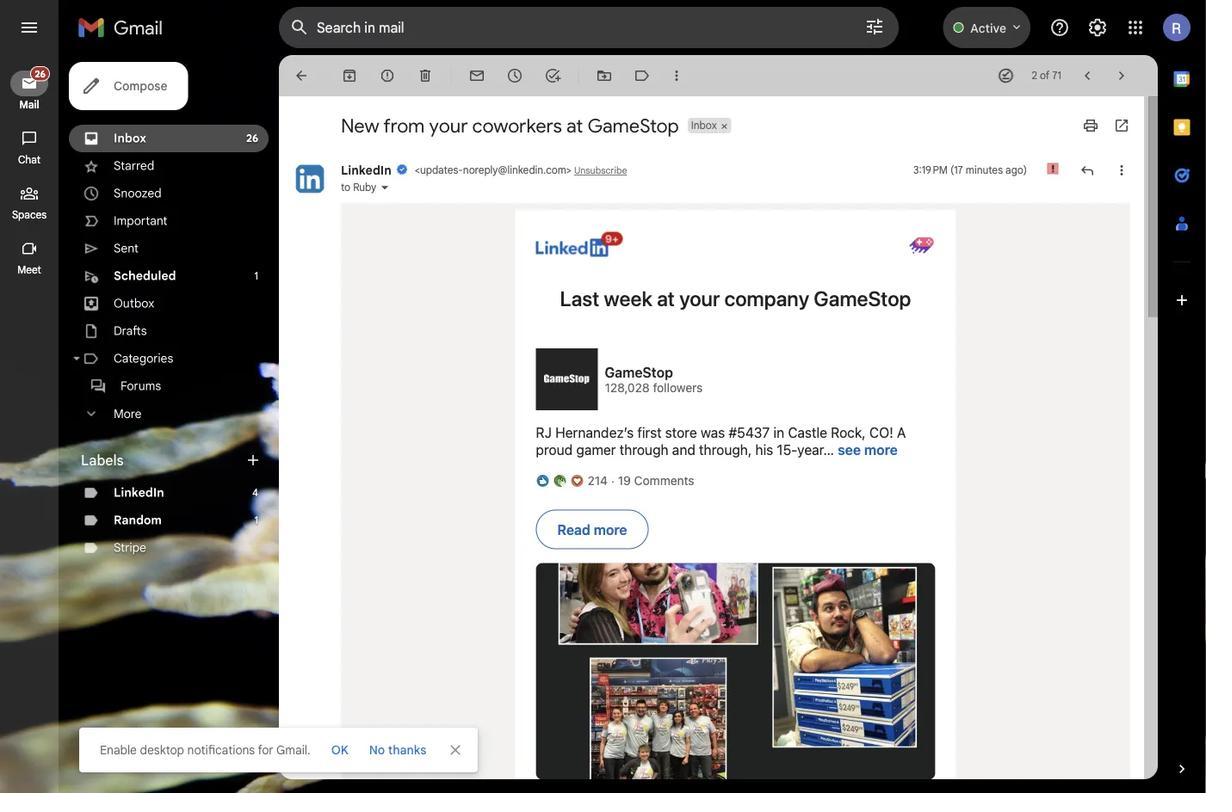 Task type: describe. For each thing, give the bounding box(es) containing it.
new
[[341, 114, 379, 138]]

like image
[[536, 474, 550, 488]]

mail
[[19, 99, 39, 111]]

19
[[618, 474, 631, 488]]

214 · 19 comments
[[588, 474, 694, 488]]

starred link
[[114, 158, 154, 173]]

mail heading
[[0, 98, 59, 112]]

show details image
[[380, 183, 390, 193]]

< updates-noreply@linkedin.com >
[[415, 164, 571, 177]]

linkedin image
[[536, 232, 623, 257]]

stripe link
[[114, 541, 146, 556]]

gmail image
[[77, 10, 171, 45]]

#5437
[[729, 425, 770, 441]]

snoozed link
[[114, 186, 162, 201]]

Search in mail search field
[[279, 7, 899, 48]]

forums link
[[121, 379, 161, 394]]

no thanks link
[[362, 735, 433, 766]]

inbox link
[[114, 131, 146, 146]]

read more
[[557, 522, 627, 538]]

·
[[611, 474, 614, 487]]

sent link
[[114, 241, 139, 256]]

for
[[258, 743, 273, 758]]

more for see more
[[864, 442, 898, 458]]

ok
[[331, 743, 348, 758]]

sent
[[114, 241, 139, 256]]

co!
[[869, 425, 893, 441]]

linkedin cell
[[341, 163, 574, 178]]

see more
[[838, 442, 898, 458]]

ago)
[[1006, 164, 1027, 177]]

random
[[114, 513, 162, 528]]

castle
[[788, 425, 827, 441]]

drafts link
[[114, 324, 147, 339]]

report spam image
[[379, 67, 396, 84]]

spaces
[[12, 209, 47, 222]]

no
[[369, 743, 385, 758]]

gamestop image
[[536, 349, 598, 411]]

red-bang checkbox
[[1044, 162, 1061, 179]]

through
[[620, 442, 669, 458]]

rock,
[[831, 425, 866, 441]]

ruby anderson image
[[908, 231, 935, 258]]

coworkers
[[472, 114, 562, 138]]

of
[[1040, 69, 1050, 82]]

notifications
[[187, 743, 255, 758]]

proud
[[536, 442, 573, 458]]

company
[[724, 287, 809, 311]]

first
[[637, 425, 662, 441]]

scheduled link
[[114, 269, 176, 284]]

4
[[252, 487, 258, 500]]

0 horizontal spatial linkedin
[[114, 486, 164, 501]]

0 vertical spatial linkedin
[[341, 163, 391, 178]]

meet heading
[[0, 263, 59, 277]]

important
[[114, 213, 167, 229]]

ok link
[[324, 735, 355, 766]]

>
[[566, 164, 571, 177]]

last week at your company gamestop
[[560, 287, 911, 311]]

26 link
[[10, 66, 50, 96]]

chat
[[18, 154, 40, 167]]

unsubscribe
[[574, 165, 627, 176]]

verified sender image
[[396, 164, 408, 176]]

in
[[773, 425, 784, 441]]

back to inbox image
[[293, 67, 310, 84]]

meet
[[17, 264, 41, 277]]

minutes
[[966, 164, 1003, 177]]

random link
[[114, 513, 162, 528]]

older image
[[1113, 67, 1130, 84]]

main menu image
[[19, 17, 40, 38]]

to
[[341, 181, 350, 194]]

search in mail image
[[284, 12, 315, 43]]

linkedin link
[[114, 486, 164, 501]]

1 for scheduled
[[254, 270, 258, 283]]

was
[[701, 425, 725, 441]]

enable
[[100, 743, 137, 758]]

scheduled
[[114, 269, 176, 284]]

alert containing enable desktop notifications for gmail.
[[28, 40, 1179, 773]]

2
[[1032, 69, 1037, 82]]

more button
[[69, 400, 269, 428]]

updates-
[[420, 164, 463, 177]]

thanks
[[388, 743, 426, 758]]

gamer
[[576, 442, 616, 458]]

214
[[588, 474, 608, 488]]

snoozed
[[114, 186, 162, 201]]

gamestop inside gamestop 128,028 followers
[[605, 365, 673, 381]]

navigation containing mail
[[0, 55, 60, 794]]

rj
[[536, 425, 552, 441]]

move to image
[[596, 67, 613, 84]]

compose
[[114, 78, 167, 93]]

support image
[[1049, 17, 1070, 38]]

from
[[383, 114, 425, 138]]

1 vertical spatial 26
[[246, 132, 258, 145]]

and
[[672, 442, 695, 458]]

(17
[[950, 164, 963, 177]]



Task type: vqa. For each thing, say whether or not it's contained in the screenshot.
5th ROW from the top
no



Task type: locate. For each thing, give the bounding box(es) containing it.
categories link
[[114, 351, 173, 366]]

to ruby
[[341, 181, 376, 194]]

inbox
[[691, 119, 717, 132], [114, 131, 146, 146]]

1 vertical spatial gamestop
[[814, 287, 911, 311]]

gamestop for last week at your company gamestop
[[814, 287, 911, 311]]

3:19 pm (17 minutes ago) cell
[[913, 162, 1027, 179]]

see
[[838, 442, 861, 458]]

tab list
[[1158, 55, 1206, 732]]

unsubscribe link
[[574, 165, 627, 176]]

1 horizontal spatial 26
[[246, 132, 258, 145]]

0 vertical spatial gamestop
[[588, 114, 679, 138]]

labels image
[[634, 67, 651, 84]]

0 horizontal spatial 26
[[35, 68, 46, 80]]

more right read
[[594, 522, 627, 538]]

0 vertical spatial your
[[429, 114, 468, 138]]

new from your coworkers at gamestop
[[341, 114, 679, 138]]

empathy image
[[570, 474, 584, 488]]

more
[[864, 442, 898, 458], [594, 522, 627, 538]]

spaces heading
[[0, 208, 59, 222]]

alert
[[28, 40, 1179, 773]]

more down the co!
[[864, 442, 898, 458]]

chat heading
[[0, 153, 59, 167]]

linkedin
[[341, 163, 391, 178], [114, 486, 164, 501]]

linkedin corporation image
[[293, 162, 327, 196]]

compose button
[[69, 62, 188, 110]]

gmail.
[[276, 743, 310, 758]]

15-
[[777, 442, 797, 458]]

1 vertical spatial 1
[[254, 514, 258, 527]]

ruby
[[353, 181, 376, 194]]

gamestop down labels image
[[588, 114, 679, 138]]

gamestop 128,028 followers
[[605, 365, 703, 395]]

71
[[1052, 69, 1061, 82]]

0 vertical spatial 26
[[35, 68, 46, 80]]

categories
[[114, 351, 173, 366]]

<
[[415, 164, 420, 177]]

your right from
[[429, 114, 468, 138]]

through,
[[699, 442, 752, 458]]

gamestop down ruby anderson image
[[814, 287, 911, 311]]

2 1 from the top
[[254, 514, 258, 527]]

praise image
[[553, 474, 567, 488]]

noreply@linkedin.com
[[463, 164, 566, 177]]

newer image
[[1079, 67, 1096, 84]]

at up >
[[566, 114, 583, 138]]

snooze image
[[506, 67, 523, 84]]

offline sync status image
[[997, 67, 1015, 84]]

store
[[665, 425, 697, 441]]

week
[[604, 287, 652, 311]]

1 horizontal spatial your
[[679, 287, 720, 311]]

desktop
[[140, 743, 184, 758]]

advanced search options image
[[857, 9, 892, 44]]

linkedin up ruby
[[341, 163, 391, 178]]

mark as unread image
[[468, 67, 486, 84]]

0 vertical spatial 1
[[254, 270, 258, 283]]

at right week
[[657, 287, 675, 311]]

at
[[566, 114, 583, 138], [657, 287, 675, 311]]

outbox link
[[114, 296, 154, 311]]

1 horizontal spatial more
[[864, 442, 898, 458]]

labels heading
[[81, 452, 244, 469]]

gamestop for new from your coworkers at gamestop
[[588, 114, 679, 138]]

128,028
[[605, 381, 650, 395]]

3:19 pm
[[913, 164, 948, 177]]

1 horizontal spatial inbox
[[691, 119, 717, 132]]

1 vertical spatial your
[[679, 287, 720, 311]]

1 vertical spatial at
[[657, 287, 675, 311]]

last
[[560, 287, 599, 311]]

your
[[429, 114, 468, 138], [679, 287, 720, 311]]

navigation
[[0, 55, 60, 794]]

comments
[[634, 474, 694, 488]]

red bang image
[[1044, 162, 1061, 179]]

0 horizontal spatial at
[[566, 114, 583, 138]]

more
[[114, 407, 142, 422]]

archive image
[[341, 67, 358, 84]]

0 horizontal spatial more
[[594, 522, 627, 538]]

read more link
[[536, 510, 649, 550], [557, 521, 627, 538]]

1 horizontal spatial at
[[657, 287, 675, 311]]

drafts
[[114, 324, 147, 339]]

settings image
[[1087, 17, 1108, 38]]

1 for random
[[254, 514, 258, 527]]

inbox for inbox button
[[691, 119, 717, 132]]

outbox
[[114, 296, 154, 311]]

your left company
[[679, 287, 720, 311]]

2 vertical spatial gamestop
[[605, 365, 673, 381]]

1
[[254, 270, 258, 283], [254, 514, 258, 527]]

followers
[[653, 381, 703, 395]]

0 vertical spatial more
[[864, 442, 898, 458]]

stripe
[[114, 541, 146, 556]]

a
[[897, 425, 906, 441]]

1 horizontal spatial linkedin
[[341, 163, 391, 178]]

0 vertical spatial at
[[566, 114, 583, 138]]

forums
[[121, 379, 161, 394]]

enable desktop notifications for gmail.
[[100, 743, 310, 758]]

more for read more
[[594, 522, 627, 538]]

his
[[755, 442, 773, 458]]

rj hernandez's first store was #5437 in castle rock, co! a proud gamer through and through, his 15-year…
[[536, 425, 906, 458]]

inbox button
[[688, 118, 719, 133]]

more image
[[668, 67, 685, 84]]

linkedin up random
[[114, 486, 164, 501]]

0 horizontal spatial inbox
[[114, 131, 146, 146]]

Search in mail text field
[[317, 19, 816, 36]]

1 vertical spatial linkedin
[[114, 486, 164, 501]]

year…
[[797, 442, 834, 458]]

1 1 from the top
[[254, 270, 258, 283]]

gamestop
[[588, 114, 679, 138], [814, 287, 911, 311], [605, 365, 673, 381]]

3:19 pm (17 minutes ago)
[[913, 164, 1027, 177]]

important link
[[114, 213, 167, 229]]

add to tasks image
[[544, 67, 561, 84]]

no thanks
[[369, 743, 426, 758]]

delete image
[[417, 67, 434, 84]]

2 of 71
[[1032, 69, 1061, 82]]

inbox inside inbox button
[[691, 119, 717, 132]]

labels
[[81, 452, 124, 469]]

inbox for inbox link
[[114, 131, 146, 146]]

0 horizontal spatial your
[[429, 114, 468, 138]]

hernandez's
[[555, 425, 634, 441]]

gamestop up first
[[605, 365, 673, 381]]

read
[[557, 522, 590, 538]]

starred
[[114, 158, 154, 173]]

26
[[35, 68, 46, 80], [246, 132, 258, 145]]

1 vertical spatial more
[[594, 522, 627, 538]]



